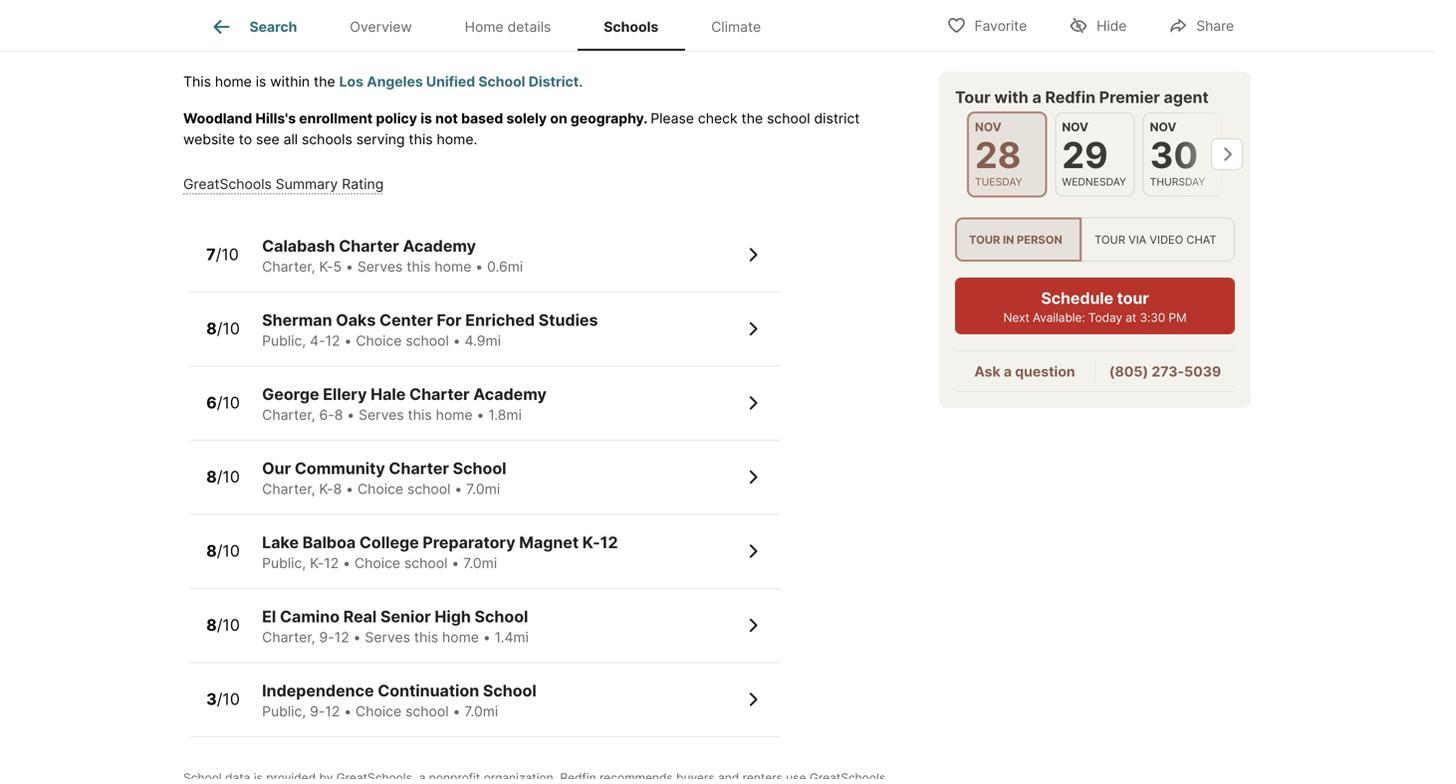 Task type: vqa. For each thing, say whether or not it's contained in the screenshot.
16180 AVENIDA VENUSTO #38 link
no



Task type: locate. For each thing, give the bounding box(es) containing it.
tour for tour with a redfin premier agent
[[955, 88, 991, 107]]

charter down george ellery hale charter academy charter, 6-8 • serves this home • 1.8mi
[[389, 459, 449, 478]]

nov for 29
[[1062, 120, 1089, 134]]

8 /10 for el
[[206, 616, 240, 636]]

/10 left lake
[[217, 542, 240, 561]]

3 /10
[[206, 690, 240, 710]]

7.0mi inside lake balboa college preparatory magnet k-12 public, k-12 • choice school • 7.0mi
[[463, 555, 497, 572]]

school inside our community charter school charter, k-8 • choice school • 7.0mi
[[453, 459, 506, 478]]

tour left 'in'
[[969, 233, 1000, 246]]

schedule tour next available: today at 3:30 pm
[[1003, 289, 1187, 325]]

overview
[[350, 18, 412, 35]]

home left 1.8mi
[[436, 407, 473, 424]]

serves right 5
[[357, 258, 403, 275]]

/10 left the george
[[217, 394, 240, 413]]

1 vertical spatial public,
[[262, 555, 306, 572]]

thursday
[[1150, 176, 1205, 188]]

school inside our community charter school charter, k-8 • choice school • 7.0mi
[[407, 481, 451, 498]]

favorite
[[975, 17, 1027, 34]]

home inside calabash charter academy charter, k-5 • serves this home • 0.6mi
[[435, 258, 471, 275]]

is left within
[[256, 73, 266, 90]]

29
[[1062, 133, 1108, 177]]

our community charter school charter, k-8 • choice school • 7.0mi
[[262, 459, 506, 498]]

school down center
[[406, 333, 449, 349]]

nov down redfin
[[1062, 120, 1089, 134]]

7.0mi up preparatory
[[466, 481, 500, 498]]

1 charter, from the top
[[262, 258, 315, 275]]

(805) 273-5039 link
[[1109, 364, 1221, 381]]

1 vertical spatial charter
[[409, 385, 470, 404]]

charter inside george ellery hale charter academy charter, 6-8 • serves this home • 1.8mi
[[409, 385, 470, 404]]

charter, down el
[[262, 629, 315, 646]]

please check the school district website to see all schools serving this home.
[[183, 110, 860, 148]]

0 vertical spatial the
[[314, 73, 335, 90]]

school inside independence continuation school public, 9-12 • choice school • 7.0mi
[[405, 704, 449, 720]]

/10 for lake
[[217, 542, 240, 561]]

this
[[183, 73, 211, 90]]

12 down balboa
[[324, 555, 339, 572]]

premier
[[1099, 88, 1160, 107]]

schools up geography.
[[604, 18, 659, 35]]

schools tab
[[577, 3, 685, 51]]

12 down real
[[334, 629, 349, 646]]

home inside "el camino real senior high school charter, 9-12 • serves this home • 1.4mi"
[[442, 629, 479, 646]]

1 horizontal spatial is
[[420, 110, 432, 127]]

k- down community
[[319, 481, 333, 498]]

nov down with
[[975, 120, 1002, 134]]

choice inside sherman oaks center for enriched studies public, 4-12 • choice school • 4.9mi
[[356, 333, 402, 349]]

8 left our
[[206, 468, 217, 487]]

greatschools summary rating
[[183, 176, 384, 193]]

(805)
[[1109, 364, 1148, 381]]

public, inside sherman oaks center for enriched studies public, 4-12 • choice school • 4.9mi
[[262, 333, 306, 349]]

8 for sherman
[[206, 319, 217, 339]]

3 8 /10 from the top
[[206, 542, 240, 561]]

home inside george ellery hale charter academy charter, 6-8 • serves this home • 1.8mi
[[436, 407, 473, 424]]

school down continuation
[[405, 704, 449, 720]]

los angeles unified school district link
[[339, 73, 579, 90]]

charter, inside george ellery hale charter academy charter, 6-8 • serves this home • 1.8mi
[[262, 407, 315, 424]]

tour left via
[[1095, 233, 1125, 246]]

george ellery hale charter academy charter, 6-8 • serves this home • 1.8mi
[[262, 385, 547, 424]]

/10 for sherman
[[217, 319, 240, 339]]

/10 left sherman
[[217, 319, 240, 339]]

geography.
[[571, 110, 647, 127]]

charter up 5
[[339, 236, 399, 256]]

our
[[262, 459, 291, 478]]

6 /10
[[206, 394, 240, 413]]

details
[[507, 18, 551, 35]]

3 charter, from the top
[[262, 481, 315, 498]]

9- down 'camino'
[[319, 629, 334, 646]]

7.0mi inside independence continuation school public, 9-12 • choice school • 7.0mi
[[464, 704, 498, 720]]

not
[[435, 110, 458, 127]]

2 vertical spatial charter
[[389, 459, 449, 478]]

school
[[767, 110, 810, 127], [406, 333, 449, 349], [407, 481, 451, 498], [404, 555, 448, 572], [405, 704, 449, 720]]

• down balboa
[[343, 555, 351, 572]]

8 /10 left our
[[206, 468, 240, 487]]

search link
[[210, 15, 297, 39]]

3 public, from the top
[[262, 704, 306, 720]]

based
[[461, 110, 503, 127]]

/10 left el
[[217, 616, 240, 636]]

balboa
[[302, 533, 356, 553]]

home down high on the left bottom of the page
[[442, 629, 479, 646]]

choice down college
[[354, 555, 400, 572]]

0 vertical spatial 9-
[[319, 629, 334, 646]]

nov inside nov 29 wednesday
[[1062, 120, 1089, 134]]

nov inside "nov 28 tuesday"
[[975, 120, 1002, 134]]

2 charter, from the top
[[262, 407, 315, 424]]

3:30
[[1140, 311, 1165, 325]]

academy up 1.8mi
[[473, 385, 547, 404]]

nov 30 thursday
[[1150, 120, 1205, 188]]

2 8 /10 from the top
[[206, 468, 240, 487]]

8 left lake
[[206, 542, 217, 561]]

• left 0.6mi
[[475, 258, 483, 275]]

redfin
[[1045, 88, 1096, 107]]

enrollment
[[299, 110, 373, 127]]

home details tab
[[438, 3, 577, 51]]

8 inside george ellery hale charter academy charter, 6-8 • serves this home • 1.8mi
[[334, 407, 343, 424]]

4 8 /10 from the top
[[206, 616, 240, 636]]

school inside lake balboa college preparatory magnet k-12 public, k-12 • choice school • 7.0mi
[[404, 555, 448, 572]]

choice inside independence continuation school public, 9-12 • choice school • 7.0mi
[[356, 704, 402, 720]]

8
[[206, 319, 217, 339], [334, 407, 343, 424], [206, 468, 217, 487], [333, 481, 342, 498], [206, 542, 217, 561], [206, 616, 217, 636]]

1 horizontal spatial a
[[1032, 88, 1041, 107]]

list box containing tour in person
[[955, 218, 1235, 262]]

serves down hale
[[359, 407, 404, 424]]

public, down the "independence"
[[262, 704, 306, 720]]

8 up 6
[[206, 319, 217, 339]]

choice down oaks
[[356, 333, 402, 349]]

1.8mi
[[488, 407, 522, 424]]

charter right hale
[[409, 385, 470, 404]]

school down 1.8mi
[[453, 459, 506, 478]]

policy
[[376, 110, 417, 127]]

is left the not
[[420, 110, 432, 127]]

nov inside nov 30 thursday
[[1150, 120, 1177, 134]]

/10 left the "independence"
[[217, 690, 240, 710]]

the right check
[[741, 110, 763, 127]]

0 horizontal spatial a
[[1004, 364, 1012, 381]]

1 vertical spatial is
[[420, 110, 432, 127]]

schools up this
[[183, 17, 273, 44]]

school
[[478, 73, 525, 90], [453, 459, 506, 478], [475, 607, 528, 627], [483, 682, 537, 701]]

list box
[[955, 218, 1235, 262]]

a right ask
[[1004, 364, 1012, 381]]

1 horizontal spatial schools
[[604, 18, 659, 35]]

0 vertical spatial 7.0mi
[[466, 481, 500, 498]]

1 8 /10 from the top
[[206, 319, 240, 339]]

9- inside independence continuation school public, 9-12 • choice school • 7.0mi
[[310, 704, 325, 720]]

serves down senior
[[365, 629, 410, 646]]

charter, down calabash
[[262, 258, 315, 275]]

this home is within the los angeles unified school district .
[[183, 73, 583, 90]]

independence
[[262, 682, 374, 701]]

ask
[[974, 364, 1001, 381]]

in
[[1003, 233, 1014, 246]]

1 vertical spatial serves
[[359, 407, 404, 424]]

• left 1.8mi
[[477, 407, 484, 424]]

please
[[651, 110, 694, 127]]

8 /10 up 6 /10
[[206, 319, 240, 339]]

1 vertical spatial academy
[[473, 385, 547, 404]]

8 left el
[[206, 616, 217, 636]]

schools
[[183, 17, 273, 44], [604, 18, 659, 35]]

• right 5
[[346, 258, 353, 275]]

9- inside "el camino real senior high school charter, 9-12 • serves this home • 1.4mi"
[[319, 629, 334, 646]]

home
[[215, 73, 252, 90], [435, 258, 471, 275], [436, 407, 473, 424], [442, 629, 479, 646]]

/10 for calabash
[[216, 245, 239, 265]]

4 charter, from the top
[[262, 629, 315, 646]]

12 inside "el camino real senior high school charter, 9-12 • serves this home • 1.4mi"
[[334, 629, 349, 646]]

2 public, from the top
[[262, 555, 306, 572]]

the
[[314, 73, 335, 90], [741, 110, 763, 127]]

public, down sherman
[[262, 333, 306, 349]]

school inside independence continuation school public, 9-12 • choice school • 7.0mi
[[483, 682, 537, 701]]

/10 for el
[[217, 616, 240, 636]]

home left 0.6mi
[[435, 258, 471, 275]]

8 /10 left el
[[206, 616, 240, 636]]

/10 for george
[[217, 394, 240, 413]]

0 horizontal spatial nov
[[975, 120, 1002, 134]]

1 vertical spatial 9-
[[310, 704, 325, 720]]

a right with
[[1032, 88, 1041, 107]]

school down 1.4mi
[[483, 682, 537, 701]]

hide
[[1097, 17, 1127, 34]]

agent
[[1164, 88, 1209, 107]]

academy up for
[[403, 236, 476, 256]]

12 down the "independence"
[[325, 704, 340, 720]]

public, down lake
[[262, 555, 306, 572]]

•
[[346, 258, 353, 275], [475, 258, 483, 275], [344, 333, 352, 349], [453, 333, 461, 349], [347, 407, 355, 424], [477, 407, 484, 424], [346, 481, 354, 498], [454, 481, 462, 498], [343, 555, 351, 572], [451, 555, 459, 572], [353, 629, 361, 646], [483, 629, 491, 646], [344, 704, 352, 720], [453, 704, 460, 720]]

available:
[[1033, 311, 1085, 325]]

k- down calabash
[[319, 258, 333, 275]]

0 horizontal spatial is
[[256, 73, 266, 90]]

• down preparatory
[[451, 555, 459, 572]]

lake
[[262, 533, 299, 553]]

None button
[[967, 112, 1047, 198], [1055, 113, 1135, 197], [1143, 113, 1223, 197], [967, 112, 1047, 198], [1055, 113, 1135, 197], [1143, 113, 1223, 197]]

2 vertical spatial public,
[[262, 704, 306, 720]]

is
[[256, 73, 266, 90], [420, 110, 432, 127]]

1 horizontal spatial the
[[741, 110, 763, 127]]

0 vertical spatial serves
[[357, 258, 403, 275]]

9- down the "independence"
[[310, 704, 325, 720]]

school up 1.4mi
[[475, 607, 528, 627]]

0 vertical spatial academy
[[403, 236, 476, 256]]

studies
[[539, 311, 598, 330]]

choice down continuation
[[356, 704, 402, 720]]

tour left with
[[955, 88, 991, 107]]

district
[[529, 73, 579, 90]]

los
[[339, 73, 363, 90]]

greatschools
[[183, 176, 272, 193]]

8 down ellery
[[334, 407, 343, 424]]

nov 29 wednesday
[[1062, 120, 1126, 188]]

5
[[333, 258, 342, 275]]

2 horizontal spatial nov
[[1150, 120, 1177, 134]]

12 inside independence continuation school public, 9-12 • choice school • 7.0mi
[[325, 704, 340, 720]]

7.0mi down preparatory
[[463, 555, 497, 572]]

2 nov from the left
[[1062, 120, 1089, 134]]

charter
[[339, 236, 399, 256], [409, 385, 470, 404], [389, 459, 449, 478]]

charter, down our
[[262, 481, 315, 498]]

2 vertical spatial 7.0mi
[[464, 704, 498, 720]]

nov for 30
[[1150, 120, 1177, 134]]

hale
[[371, 385, 406, 404]]

7.0mi
[[466, 481, 500, 498], [463, 555, 497, 572], [464, 704, 498, 720]]

8 for our
[[206, 468, 217, 487]]

1 public, from the top
[[262, 333, 306, 349]]

this down senior
[[414, 629, 438, 646]]

1 vertical spatial the
[[741, 110, 763, 127]]

8 /10 left lake
[[206, 542, 240, 561]]

preparatory
[[423, 533, 515, 553]]

4-
[[310, 333, 325, 349]]

7.0mi down continuation
[[464, 704, 498, 720]]

2 vertical spatial serves
[[365, 629, 410, 646]]

academy inside calabash charter academy charter, k-5 • serves this home • 0.6mi
[[403, 236, 476, 256]]

lake balboa college preparatory magnet k-12 public, k-12 • choice school • 7.0mi
[[262, 533, 618, 572]]

k- right the 'magnet'
[[582, 533, 600, 553]]

choice
[[356, 333, 402, 349], [357, 481, 403, 498], [354, 555, 400, 572], [356, 704, 402, 720]]

enriched
[[465, 311, 535, 330]]

1 vertical spatial 7.0mi
[[463, 555, 497, 572]]

this down woodland hills's enrollment policy is not based solely on geography.
[[409, 131, 433, 148]]

12 down oaks
[[325, 333, 340, 349]]

5039
[[1184, 364, 1221, 381]]

next image
[[1211, 139, 1243, 170]]

1 nov from the left
[[975, 120, 1002, 134]]

independence continuation school public, 9-12 • choice school • 7.0mi
[[262, 682, 537, 720]]

1 horizontal spatial nov
[[1062, 120, 1089, 134]]

school left district
[[767, 110, 810, 127]]

0 vertical spatial charter
[[339, 236, 399, 256]]

hide button
[[1052, 4, 1144, 45]]

7
[[206, 245, 216, 265]]

3 nov from the left
[[1150, 120, 1177, 134]]

public,
[[262, 333, 306, 349], [262, 555, 306, 572], [262, 704, 306, 720]]

tour
[[1117, 289, 1149, 308]]

tab list
[[183, 0, 803, 51]]

school up lake balboa college preparatory magnet k-12 public, k-12 • choice school • 7.0mi
[[407, 481, 451, 498]]

the left los
[[314, 73, 335, 90]]

k- down balboa
[[310, 555, 324, 572]]

0.6mi
[[487, 258, 523, 275]]

8 /10 for lake
[[206, 542, 240, 561]]

• down oaks
[[344, 333, 352, 349]]

choice down community
[[357, 481, 403, 498]]

• down continuation
[[453, 704, 460, 720]]

9-
[[319, 629, 334, 646], [310, 704, 325, 720]]

serves inside george ellery hale charter academy charter, 6-8 • serves this home • 1.8mi
[[359, 407, 404, 424]]

el camino real senior high school charter, 9-12 • serves this home • 1.4mi
[[262, 607, 529, 646]]

/10
[[216, 245, 239, 265], [217, 319, 240, 339], [217, 394, 240, 413], [217, 468, 240, 487], [217, 542, 240, 561], [217, 616, 240, 636], [217, 690, 240, 710]]

• left 1.4mi
[[483, 629, 491, 646]]

this up our community charter school charter, k-8 • choice school • 7.0mi
[[408, 407, 432, 424]]

0 vertical spatial public,
[[262, 333, 306, 349]]

climate
[[711, 18, 761, 35]]

this up center
[[407, 258, 431, 275]]

/10 down greatschools
[[216, 245, 239, 265]]

school down college
[[404, 555, 448, 572]]

community
[[295, 459, 385, 478]]

/10 left our
[[217, 468, 240, 487]]

charter, down the george
[[262, 407, 315, 424]]

8 down community
[[333, 481, 342, 498]]

charter inside calabash charter academy charter, k-5 • serves this home • 0.6mi
[[339, 236, 399, 256]]

schools inside "tab"
[[604, 18, 659, 35]]

nov down 'agent' at the top of page
[[1150, 120, 1177, 134]]

8 inside our community charter school charter, k-8 • choice school • 7.0mi
[[333, 481, 342, 498]]



Task type: describe. For each thing, give the bounding box(es) containing it.
website
[[183, 131, 235, 148]]

k- inside our community charter school charter, k-8 • choice school • 7.0mi
[[319, 481, 333, 498]]

ask a question link
[[974, 364, 1075, 381]]

share
[[1196, 17, 1234, 34]]

4.9mi
[[465, 333, 501, 349]]

unified
[[426, 73, 475, 90]]

ellery
[[323, 385, 367, 404]]

high
[[435, 607, 471, 627]]

sherman
[[262, 311, 332, 330]]

tour via video chat
[[1095, 233, 1217, 246]]

summary
[[276, 176, 338, 193]]

nov for 28
[[975, 120, 1002, 134]]

chat
[[1186, 233, 1217, 246]]

woodland hills's enrollment policy is not based solely on geography.
[[183, 110, 651, 127]]

8 /10 for our
[[206, 468, 240, 487]]

school up the based
[[478, 73, 525, 90]]

choice inside our community charter school charter, k-8 • choice school • 7.0mi
[[357, 481, 403, 498]]

this inside "el camino real senior high school charter, 9-12 • serves this home • 1.4mi"
[[414, 629, 438, 646]]

person
[[1017, 233, 1062, 246]]

.
[[579, 73, 583, 90]]

tour in person
[[969, 233, 1062, 246]]

on
[[550, 110, 567, 127]]

next
[[1003, 311, 1030, 325]]

1 vertical spatial a
[[1004, 364, 1012, 381]]

calabash
[[262, 236, 335, 256]]

hills's
[[255, 110, 296, 127]]

nov 28 tuesday
[[975, 120, 1022, 188]]

8 /10 for sherman
[[206, 319, 240, 339]]

home right this
[[215, 73, 252, 90]]

this inside george ellery hale charter academy charter, 6-8 • serves this home • 1.8mi
[[408, 407, 432, 424]]

/10 for independence
[[217, 690, 240, 710]]

tour with a redfin premier agent
[[955, 88, 1209, 107]]

• down for
[[453, 333, 461, 349]]

charter, inside calabash charter academy charter, k-5 • serves this home • 0.6mi
[[262, 258, 315, 275]]

• down the "independence"
[[344, 704, 352, 720]]

rating
[[342, 176, 384, 193]]

see
[[256, 131, 279, 148]]

• up preparatory
[[454, 481, 462, 498]]

8 for el
[[206, 616, 217, 636]]

choice inside lake balboa college preparatory magnet k-12 public, k-12 • choice school • 7.0mi
[[354, 555, 400, 572]]

charter, inside our community charter school charter, k-8 • choice school • 7.0mi
[[262, 481, 315, 498]]

el
[[262, 607, 276, 627]]

serving
[[356, 131, 405, 148]]

academy inside george ellery hale charter academy charter, 6-8 • serves this home • 1.8mi
[[473, 385, 547, 404]]

this inside calabash charter academy charter, k-5 • serves this home • 0.6mi
[[407, 258, 431, 275]]

for
[[437, 311, 462, 330]]

magnet
[[519, 533, 579, 553]]

charter, inside "el camino real senior high school charter, 9-12 • serves this home • 1.4mi"
[[262, 629, 315, 646]]

0 vertical spatial is
[[256, 73, 266, 90]]

8 for lake
[[206, 542, 217, 561]]

school inside please check the school district website to see all schools serving this home.
[[767, 110, 810, 127]]

overview tab
[[324, 3, 438, 51]]

angeles
[[367, 73, 423, 90]]

district
[[814, 110, 860, 127]]

charter inside our community charter school charter, k-8 • choice school • 7.0mi
[[389, 459, 449, 478]]

the inside please check the school district website to see all schools serving this home.
[[741, 110, 763, 127]]

0 horizontal spatial schools
[[183, 17, 273, 44]]

tuesday
[[975, 176, 1022, 188]]

30
[[1150, 133, 1198, 177]]

solely
[[506, 110, 547, 127]]

home
[[465, 18, 504, 35]]

camino
[[280, 607, 340, 627]]

0 vertical spatial a
[[1032, 88, 1041, 107]]

k- inside calabash charter academy charter, k-5 • serves this home • 0.6mi
[[319, 258, 333, 275]]

0 horizontal spatial the
[[314, 73, 335, 90]]

to
[[239, 131, 252, 148]]

273-
[[1152, 364, 1184, 381]]

public, inside independence continuation school public, 9-12 • choice school • 7.0mi
[[262, 704, 306, 720]]

serves inside "el camino real senior high school charter, 9-12 • serves this home • 1.4mi"
[[365, 629, 410, 646]]

share button
[[1152, 4, 1251, 45]]

ask a question
[[974, 364, 1075, 381]]

tour for tour via video chat
[[1095, 233, 1125, 246]]

schools
[[302, 131, 352, 148]]

question
[[1015, 364, 1075, 381]]

tab list containing search
[[183, 0, 803, 51]]

check
[[698, 110, 738, 127]]

school inside sherman oaks center for enriched studies public, 4-12 • choice school • 4.9mi
[[406, 333, 449, 349]]

oaks
[[336, 311, 376, 330]]

real
[[343, 607, 377, 627]]

(805) 273-5039
[[1109, 364, 1221, 381]]

center
[[379, 311, 433, 330]]

12 inside sherman oaks center for enriched studies public, 4-12 • choice school • 4.9mi
[[325, 333, 340, 349]]

senior
[[380, 607, 431, 627]]

tour for tour in person
[[969, 233, 1000, 246]]

within
[[270, 73, 310, 90]]

home.
[[437, 131, 477, 148]]

climate tab
[[685, 3, 787, 51]]

college
[[359, 533, 419, 553]]

• down real
[[353, 629, 361, 646]]

today
[[1088, 311, 1122, 325]]

6
[[206, 394, 217, 413]]

6-
[[319, 407, 334, 424]]

via
[[1128, 233, 1147, 246]]

school inside "el camino real senior high school charter, 9-12 • serves this home • 1.4mi"
[[475, 607, 528, 627]]

7.0mi inside our community charter school charter, k-8 • choice school • 7.0mi
[[466, 481, 500, 498]]

• down community
[[346, 481, 354, 498]]

1.4mi
[[495, 629, 529, 646]]

public, inside lake balboa college preparatory magnet k-12 public, k-12 • choice school • 7.0mi
[[262, 555, 306, 572]]

28
[[975, 133, 1021, 177]]

with
[[994, 88, 1029, 107]]

12 right the 'magnet'
[[600, 533, 618, 553]]

sherman oaks center for enriched studies public, 4-12 • choice school • 4.9mi
[[262, 311, 598, 349]]

wednesday
[[1062, 176, 1126, 188]]

woodland
[[183, 110, 252, 127]]

favorite button
[[930, 4, 1044, 45]]

/10 for our
[[217, 468, 240, 487]]

calabash charter academy charter, k-5 • serves this home • 0.6mi
[[262, 236, 523, 275]]

continuation
[[378, 682, 479, 701]]

• down ellery
[[347, 407, 355, 424]]

video
[[1150, 233, 1183, 246]]

this inside please check the school district website to see all schools serving this home.
[[409, 131, 433, 148]]

serves inside calabash charter academy charter, k-5 • serves this home • 0.6mi
[[357, 258, 403, 275]]



